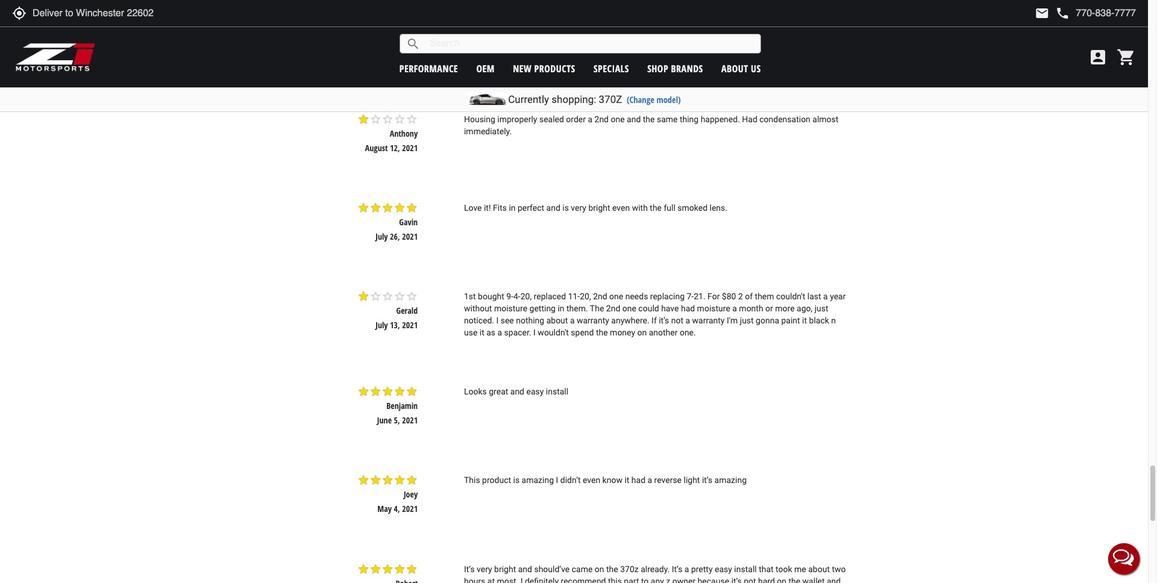 Task type: describe. For each thing, give the bounding box(es) containing it.
this inside i've ordered this item twice.   first time, condensation got in the lenses.   2nd time, power output was dimmed down drastically. wasn't as bright as when it was brand new.
[[510, 25, 524, 35]]

1 vertical spatial one
[[610, 292, 624, 302]]

oem link
[[477, 62, 495, 75]]

account_box
[[1089, 48, 1108, 67]]

2021 for star star_border star_border star_border star_border gerald july 13, 2021
[[402, 320, 418, 331]]

0 horizontal spatial install
[[546, 387, 569, 397]]

one.
[[680, 328, 696, 338]]

gavin
[[399, 217, 418, 228]]

have
[[662, 304, 679, 314]]

2 20, from the left
[[580, 292, 591, 302]]

michael
[[392, 39, 418, 50]]

i inside it's very bright and should've came on the 370z already. it's a pretty easy install that took me about two hours at most. i definitely recommend this part to any z owner because it's not hard on the wallet an
[[521, 577, 523, 584]]

shop brands
[[648, 62, 704, 75]]

the left 370z
[[607, 565, 619, 575]]

paint
[[782, 316, 801, 326]]

wasn't
[[562, 38, 587, 47]]

lens.
[[710, 203, 728, 213]]

wouldn't
[[538, 328, 569, 338]]

it!
[[484, 203, 491, 213]]

full
[[664, 203, 676, 213]]

1 vertical spatial even
[[583, 476, 601, 486]]

i've ordered this item twice.   first time, condensation got in the lenses.   2nd time, power output was dimmed down drastically. wasn't as bright as when it was brand new.
[[464, 25, 831, 47]]

bright inside i've ordered this item twice.   first time, condensation got in the lenses.   2nd time, power output was dimmed down drastically. wasn't as bright as when it was brand new.
[[600, 38, 622, 47]]

two
[[833, 565, 846, 575]]

and right perfect
[[547, 203, 561, 213]]

shop
[[648, 62, 669, 75]]

0 horizontal spatial it's
[[703, 476, 713, 486]]

brands
[[672, 62, 704, 75]]

star star star star star
[[358, 564, 418, 576]]

it down ago,
[[803, 316, 808, 326]]

came
[[572, 565, 593, 575]]

looks
[[464, 387, 487, 397]]

it right know
[[625, 476, 630, 486]]

them
[[755, 292, 775, 302]]

2021 for star star_border star_border star_border star_border michael august 23, 2021
[[402, 53, 418, 65]]

2021 for star star_border star_border star_border star_border anthony august 12, 2021
[[402, 142, 418, 154]]

use
[[464, 328, 478, 338]]

if
[[652, 316, 657, 326]]

got
[[661, 25, 674, 35]]

about
[[722, 62, 749, 75]]

a down them.
[[570, 316, 575, 326]]

13,
[[390, 320, 400, 331]]

1 vertical spatial had
[[632, 476, 646, 486]]

1 warranty from the left
[[577, 316, 610, 326]]

recommend
[[561, 577, 606, 584]]

2 it's from the left
[[672, 565, 683, 575]]

a left reverse
[[648, 476, 653, 486]]

1 amazing from the left
[[522, 476, 554, 486]]

twice.
[[545, 25, 567, 35]]

to
[[642, 577, 649, 584]]

7-
[[687, 292, 694, 302]]

4,
[[394, 504, 400, 515]]

and inside housing improperly sealed order a 2nd one and the same thing happened. had condensation almost immediately.
[[627, 114, 641, 124]]

the inside i've ordered this item twice.   first time, condensation got in the lenses.   2nd time, power output was dimmed down drastically. wasn't as bright as when it was brand new.
[[684, 25, 696, 35]]

1 vertical spatial just
[[740, 316, 754, 326]]

i left see
[[497, 316, 499, 326]]

product
[[483, 476, 511, 486]]

1 horizontal spatial just
[[815, 304, 829, 314]]

mail phone
[[1036, 6, 1071, 21]]

23,
[[390, 53, 400, 65]]

i left didn't
[[556, 476, 559, 486]]

could
[[639, 304, 660, 314]]

not inside 1st bought 9-4-20, replaced 11-20, 2nd one needs replacing 7-21. for $80 2 of them couldn't last a year without moisture getting in them. the 2nd one could have had moisture a month or more ago, just noticed. i see nothing about a warranty anywhere. if it's not a warranty i'm just gonna paint it black n use it as a spacer. i wouldn't spend the money on another one.
[[672, 316, 684, 326]]

power
[[764, 25, 787, 35]]

currently shopping: 370z (change model)
[[509, 93, 681, 106]]

star star_border star_border star_border star_border michael august 23, 2021
[[358, 24, 418, 65]]

phone
[[1056, 6, 1071, 21]]

1 horizontal spatial very
[[571, 203, 587, 213]]

had
[[743, 114, 758, 124]]

0 vertical spatial easy
[[527, 387, 544, 397]]

very inside it's very bright and should've came on the 370z already. it's a pretty easy install that took me about two hours at most. i definitely recommend this part to any z owner because it's not hard on the wallet an
[[477, 565, 493, 575]]

in inside i've ordered this item twice.   first time, condensation got in the lenses.   2nd time, power output was dimmed down drastically. wasn't as bright as when it was brand new.
[[676, 25, 682, 35]]

thing
[[680, 114, 699, 124]]

about inside it's very bright and should've came on the 370z already. it's a pretty easy install that took me about two hours at most. i definitely recommend this part to any z owner because it's not hard on the wallet an
[[809, 565, 830, 575]]

me
[[795, 565, 807, 575]]

it's
[[659, 316, 670, 326]]

as inside 1st bought 9-4-20, replaced 11-20, 2nd one needs replacing 7-21. for $80 2 of them couldn't last a year without moisture getting in them. the 2nd one could have had moisture a month or more ago, just noticed. i see nothing about a warranty anywhere. if it's not a warranty i'm just gonna paint it black n use it as a spacer. i wouldn't spend the money on another one.
[[487, 328, 496, 338]]

star inside star star_border star_border star_border star_border michael august 23, 2021
[[358, 24, 370, 36]]

370z
[[621, 565, 639, 575]]

this
[[464, 476, 480, 486]]

0 vertical spatial was
[[816, 25, 831, 35]]

2021 for star star star star star joey may 4, 2021
[[402, 504, 418, 515]]

0 horizontal spatial on
[[595, 565, 605, 575]]

replacing
[[651, 292, 685, 302]]

should've
[[535, 565, 570, 575]]

great
[[489, 387, 509, 397]]

1 moisture from the left
[[494, 304, 528, 314]]

another
[[649, 328, 678, 338]]

item
[[526, 25, 542, 35]]

wallet
[[803, 577, 825, 584]]

last
[[808, 292, 822, 302]]

2 horizontal spatial as
[[624, 38, 633, 47]]

the
[[590, 304, 604, 314]]

first
[[569, 25, 586, 35]]

black
[[810, 316, 830, 326]]

hours
[[464, 577, 486, 584]]

not inside it's very bright and should've came on the 370z already. it's a pretty easy install that took me about two hours at most. i definitely recommend this part to any z owner because it's not hard on the wallet an
[[744, 577, 757, 584]]

any
[[651, 577, 664, 584]]

ago,
[[797, 304, 813, 314]]

performance link
[[400, 62, 458, 75]]

a up the "i'm"
[[733, 304, 738, 314]]

pretty
[[692, 565, 713, 575]]

0 horizontal spatial in
[[509, 203, 516, 213]]

specials
[[594, 62, 630, 75]]

currently
[[509, 93, 549, 106]]

the inside housing improperly sealed order a 2nd one and the same thing happened. had condensation almost immediately.
[[643, 114, 655, 124]]

2 time, from the left
[[743, 25, 762, 35]]

one inside housing improperly sealed order a 2nd one and the same thing happened. had condensation almost immediately.
[[611, 114, 625, 124]]

took
[[776, 565, 793, 575]]

install inside it's very bright and should've came on the 370z already. it's a pretty easy install that took me about two hours at most. i definitely recommend this part to any z owner because it's not hard on the wallet an
[[735, 565, 757, 575]]

0 horizontal spatial was
[[664, 38, 680, 47]]

sealed
[[540, 114, 564, 124]]

oem
[[477, 62, 495, 75]]

star star star star star joey may 4, 2021
[[358, 475, 418, 515]]

spend
[[571, 328, 594, 338]]

for
[[708, 292, 720, 302]]

this product is amazing i didn't even know it had a reverse light it's amazing
[[464, 476, 747, 486]]

1 it's from the left
[[464, 565, 475, 575]]

a inside housing improperly sealed order a 2nd one and the same thing happened. had condensation almost immediately.
[[588, 114, 593, 124]]

or
[[766, 304, 774, 314]]

2 horizontal spatial on
[[778, 577, 787, 584]]

a inside it's very bright and should've came on the 370z already. it's a pretty easy install that took me about two hours at most. i definitely recommend this part to any z owner because it's not hard on the wallet an
[[685, 565, 690, 575]]

noticed.
[[464, 316, 495, 326]]

bought
[[478, 292, 505, 302]]

reverse
[[655, 476, 682, 486]]

about us
[[722, 62, 762, 75]]

account_box link
[[1086, 48, 1111, 67]]



Task type: vqa. For each thing, say whether or not it's contained in the screenshot.


Task type: locate. For each thing, give the bounding box(es) containing it.
0 horizontal spatial as
[[487, 328, 496, 338]]

4-
[[514, 292, 521, 302]]

in
[[676, 25, 682, 35], [509, 203, 516, 213], [558, 304, 565, 314]]

drastically.
[[520, 38, 560, 47]]

1 vertical spatial on
[[595, 565, 605, 575]]

1 20, from the left
[[521, 292, 532, 302]]

without
[[464, 304, 492, 314]]

this
[[510, 25, 524, 35], [608, 577, 622, 584]]

more
[[776, 304, 795, 314]]

joey
[[404, 489, 418, 501]]

the up brand
[[684, 25, 696, 35]]

moisture down 9-
[[494, 304, 528, 314]]

370z
[[599, 93, 623, 106]]

hard
[[759, 577, 775, 584]]

1 vertical spatial install
[[735, 565, 757, 575]]

a up one.
[[686, 316, 691, 326]]

1 vertical spatial it's
[[732, 577, 742, 584]]

it right use in the left of the page
[[480, 328, 485, 338]]

as right wasn't
[[589, 38, 598, 47]]

1 vertical spatial about
[[809, 565, 830, 575]]

the left "same"
[[643, 114, 655, 124]]

owner
[[673, 577, 696, 584]]

didn't
[[561, 476, 581, 486]]

0 horizontal spatial time,
[[588, 25, 606, 35]]

1 horizontal spatial as
[[589, 38, 598, 47]]

output
[[789, 25, 813, 35]]

1 horizontal spatial even
[[613, 203, 630, 213]]

it's inside it's very bright and should've came on the 370z already. it's a pretty easy install that took me about two hours at most. i definitely recommend this part to any z owner because it's not hard on the wallet an
[[732, 577, 742, 584]]

not right it's
[[672, 316, 684, 326]]

as left the when
[[624, 38, 633, 47]]

just up black
[[815, 304, 829, 314]]

is right the product
[[514, 476, 520, 486]]

a right last
[[824, 292, 828, 302]]

2 vertical spatial in
[[558, 304, 565, 314]]

moisture
[[494, 304, 528, 314], [698, 304, 731, 314]]

bright left the with
[[589, 203, 611, 213]]

0 vertical spatial july
[[376, 231, 388, 242]]

august left 12,
[[365, 142, 388, 154]]

know
[[603, 476, 623, 486]]

shop brands link
[[648, 62, 704, 75]]

on right came
[[595, 565, 605, 575]]

on down anywhere.
[[638, 328, 647, 338]]

0 vertical spatial condensation
[[608, 25, 659, 35]]

easy right "great"
[[527, 387, 544, 397]]

1 horizontal spatial about
[[809, 565, 830, 575]]

9-
[[507, 292, 514, 302]]

in inside 1st bought 9-4-20, replaced 11-20, 2nd one needs replacing 7-21. for $80 2 of them couldn't last a year without moisture getting in them. the 2nd one could have had moisture a month or more ago, just noticed. i see nothing about a warranty anywhere. if it's not a warranty i'm just gonna paint it black n use it as a spacer. i wouldn't spend the money on another one.
[[558, 304, 565, 314]]

2021 inside star star star star star gavin july 26, 2021
[[402, 231, 418, 242]]

and inside it's very bright and should've came on the 370z already. it's a pretty easy install that took me about two hours at most. i definitely recommend this part to any z owner because it's not hard on the wallet an
[[518, 565, 532, 575]]

0 vertical spatial in
[[676, 25, 682, 35]]

bright inside it's very bright and should've came on the 370z already. it's a pretty easy install that took me about two hours at most. i definitely recommend this part to any z owner because it's not hard on the wallet an
[[495, 565, 516, 575]]

down
[[497, 38, 518, 47]]

11-
[[568, 292, 580, 302]]

1 horizontal spatial warranty
[[693, 316, 725, 326]]

it's up hours
[[464, 565, 475, 575]]

1 vertical spatial in
[[509, 203, 516, 213]]

about inside 1st bought 9-4-20, replaced 11-20, 2nd one needs replacing 7-21. for $80 2 of them couldn't last a year without moisture getting in them. the 2nd one could have had moisture a month or more ago, just noticed. i see nothing about a warranty anywhere. if it's not a warranty i'm just gonna paint it black n use it as a spacer. i wouldn't spend the money on another one.
[[547, 316, 568, 326]]

and down (change
[[627, 114, 641, 124]]

1 horizontal spatial not
[[744, 577, 757, 584]]

i down nothing
[[534, 328, 536, 338]]

0 horizontal spatial 20,
[[521, 292, 532, 302]]

install right "great"
[[546, 387, 569, 397]]

august inside star star_border star_border star_border star_border michael august 23, 2021
[[365, 53, 388, 65]]

star star star star star gavin july 26, 2021
[[358, 202, 418, 242]]

star inside star star_border star_border star_border star_border gerald july 13, 2021
[[358, 291, 370, 303]]

0 horizontal spatial is
[[514, 476, 520, 486]]

had
[[681, 304, 695, 314], [632, 476, 646, 486]]

and
[[627, 114, 641, 124], [547, 203, 561, 213], [511, 387, 525, 397], [518, 565, 532, 575]]

the
[[684, 25, 696, 35], [643, 114, 655, 124], [650, 203, 662, 213], [596, 328, 608, 338], [607, 565, 619, 575], [789, 577, 801, 584]]

same
[[657, 114, 678, 124]]

was down got
[[664, 38, 680, 47]]

0 horizontal spatial amazing
[[522, 476, 554, 486]]

2021 inside "star star_border star_border star_border star_border anthony august 12, 2021"
[[402, 142, 418, 154]]

21.
[[694, 292, 706, 302]]

easy inside it's very bright and should've came on the 370z already. it's a pretty easy install that took me about two hours at most. i definitely recommend this part to any z owner because it's not hard on the wallet an
[[715, 565, 733, 575]]

install left that on the bottom
[[735, 565, 757, 575]]

condensation up the when
[[608, 25, 659, 35]]

it's up owner
[[672, 565, 683, 575]]

condensation inside i've ordered this item twice.   first time, condensation got in the lenses.   2nd time, power output was dimmed down drastically. wasn't as bright as when it was brand new.
[[608, 25, 659, 35]]

2nd right the
[[607, 304, 621, 314]]

a right order at top
[[588, 114, 593, 124]]

easy up because
[[715, 565, 733, 575]]

lenses.
[[698, 25, 725, 35]]

amazing left didn't
[[522, 476, 554, 486]]

2021 right 12,
[[402, 142, 418, 154]]

1 horizontal spatial moisture
[[698, 304, 731, 314]]

one down 370z
[[611, 114, 625, 124]]

july inside star star star star star gavin july 26, 2021
[[376, 231, 388, 242]]

it's
[[464, 565, 475, 575], [672, 565, 683, 575]]

star star_border star_border star_border star_border anthony august 12, 2021
[[358, 113, 418, 154]]

very
[[571, 203, 587, 213], [477, 565, 493, 575]]

condensation inside housing improperly sealed order a 2nd one and the same thing happened. had condensation almost immediately.
[[760, 114, 811, 124]]

definitely
[[525, 577, 559, 584]]

about up the wallet
[[809, 565, 830, 575]]

replaced
[[534, 292, 566, 302]]

had right know
[[632, 476, 646, 486]]

improperly
[[498, 114, 538, 124]]

as down noticed.
[[487, 328, 496, 338]]

1 horizontal spatial it's
[[732, 577, 742, 584]]

0 vertical spatial bright
[[600, 38, 622, 47]]

benjamin
[[387, 400, 418, 412]]

0 vertical spatial install
[[546, 387, 569, 397]]

phone link
[[1056, 6, 1137, 21]]

0 horizontal spatial easy
[[527, 387, 544, 397]]

it's right because
[[732, 577, 742, 584]]

2021 inside star star star star star joey may 4, 2021
[[402, 504, 418, 515]]

july inside star star_border star_border star_border star_border gerald july 13, 2021
[[376, 320, 388, 331]]

1 horizontal spatial install
[[735, 565, 757, 575]]

this up down
[[510, 25, 524, 35]]

0 vertical spatial not
[[672, 316, 684, 326]]

them.
[[567, 304, 588, 314]]

the inside 1st bought 9-4-20, replaced 11-20, 2nd one needs replacing 7-21. for $80 2 of them couldn't last a year without moisture getting in them. the 2nd one could have had moisture a month or more ago, just noticed. i see nothing about a warranty anywhere. if it's not a warranty i'm just gonna paint it black n use it as a spacer. i wouldn't spend the money on another one.
[[596, 328, 608, 338]]

warranty left the "i'm"
[[693, 316, 725, 326]]

1 horizontal spatial easy
[[715, 565, 733, 575]]

2021 inside star star star star star benjamin june 5, 2021
[[402, 415, 418, 426]]

light
[[684, 476, 700, 486]]

2nd down currently shopping: 370z (change model)
[[595, 114, 609, 124]]

immediately.
[[464, 126, 512, 136]]

even left the with
[[613, 203, 630, 213]]

us
[[751, 62, 762, 75]]

august for star star_border star_border star_border star_border anthony august 12, 2021
[[365, 142, 388, 154]]

1 horizontal spatial is
[[563, 203, 569, 213]]

year
[[831, 292, 846, 302]]

a up owner
[[685, 565, 690, 575]]

bright up specials link
[[600, 38, 622, 47]]

july for star
[[376, 231, 388, 242]]

amazing
[[522, 476, 554, 486], [715, 476, 747, 486]]

1 2021 from the top
[[402, 53, 418, 65]]

not left hard
[[744, 577, 757, 584]]

warranty down the
[[577, 316, 610, 326]]

0 horizontal spatial about
[[547, 316, 568, 326]]

anywhere.
[[612, 316, 650, 326]]

1 vertical spatial was
[[664, 38, 680, 47]]

2 moisture from the left
[[698, 304, 731, 314]]

on
[[638, 328, 647, 338], [595, 565, 605, 575], [778, 577, 787, 584]]

performance
[[400, 62, 458, 75]]

0 horizontal spatial condensation
[[608, 25, 659, 35]]

the down me
[[789, 577, 801, 584]]

it's right "light"
[[703, 476, 713, 486]]

2021 right 4,
[[402, 504, 418, 515]]

2021 down "gavin"
[[402, 231, 418, 242]]

z1 motorsports logo image
[[15, 42, 96, 72]]

it's very bright and should've came on the 370z already. it's a pretty easy install that took me about two hours at most. i definitely recommend this part to any z owner because it's not hard on the wallet an
[[464, 565, 846, 584]]

bright
[[600, 38, 622, 47], [589, 203, 611, 213], [495, 565, 516, 575]]

products
[[535, 62, 576, 75]]

fits
[[493, 203, 507, 213]]

2021 for star star star star star benjamin june 5, 2021
[[402, 415, 418, 426]]

may
[[378, 504, 392, 515]]

had down 7-
[[681, 304, 695, 314]]

time, right first
[[588, 25, 606, 35]]

0 vertical spatial it's
[[703, 476, 713, 486]]

love
[[464, 203, 482, 213]]

2nd inside housing improperly sealed order a 2nd one and the same thing happened. had condensation almost immediately.
[[595, 114, 609, 124]]

2 amazing from the left
[[715, 476, 747, 486]]

2 august from the top
[[365, 142, 388, 154]]

1 august from the top
[[365, 53, 388, 65]]

because
[[698, 577, 730, 584]]

august for star star_border star_border star_border star_border michael august 23, 2021
[[365, 53, 388, 65]]

1 horizontal spatial amazing
[[715, 476, 747, 486]]

$80
[[722, 292, 737, 302]]

had inside 1st bought 9-4-20, replaced 11-20, 2nd one needs replacing 7-21. for $80 2 of them couldn't last a year without moisture getting in them. the 2nd one could have had moisture a month or more ago, just noticed. i see nothing about a warranty anywhere. if it's not a warranty i'm just gonna paint it black n use it as a spacer. i wouldn't spend the money on another one.
[[681, 304, 695, 314]]

1 horizontal spatial condensation
[[760, 114, 811, 124]]

condensation right had
[[760, 114, 811, 124]]

one left needs
[[610, 292, 624, 302]]

6 2021 from the top
[[402, 504, 418, 515]]

2 vertical spatial on
[[778, 577, 787, 584]]

it down got
[[657, 38, 662, 47]]

0 horizontal spatial had
[[632, 476, 646, 486]]

2021 down gerald
[[402, 320, 418, 331]]

june
[[377, 415, 392, 426]]

that
[[759, 565, 774, 575]]

money
[[610, 328, 636, 338]]

2nd right the lenses.
[[727, 25, 741, 35]]

bright up most.
[[495, 565, 516, 575]]

2021 for star star star star star gavin july 26, 2021
[[402, 231, 418, 242]]

0 vertical spatial one
[[611, 114, 625, 124]]

this inside it's very bright and should've came on the 370z already. it's a pretty easy install that took me about two hours at most. i definitely recommend this part to any z owner because it's not hard on the wallet an
[[608, 577, 622, 584]]

1 vertical spatial not
[[744, 577, 757, 584]]

august inside "star star_border star_border star_border star_border anthony august 12, 2021"
[[365, 142, 388, 154]]

just down month
[[740, 316, 754, 326]]

star star_border star_border star_border star_border gerald july 13, 2021
[[358, 291, 418, 331]]

on inside 1st bought 9-4-20, replaced 11-20, 2nd one needs replacing 7-21. for $80 2 of them couldn't last a year without moisture getting in them. the 2nd one could have had moisture a month or more ago, just noticed. i see nothing about a warranty anywhere. if it's not a warranty i'm just gonna paint it black n use it as a spacer. i wouldn't spend the money on another one.
[[638, 328, 647, 338]]

on down took
[[778, 577, 787, 584]]

n
[[832, 316, 836, 326]]

gerald
[[397, 305, 418, 317]]

specials link
[[594, 62, 630, 75]]

even left know
[[583, 476, 601, 486]]

0 horizontal spatial moisture
[[494, 304, 528, 314]]

housing improperly sealed order a 2nd one and the same thing happened. had condensation almost immediately.
[[464, 114, 839, 136]]

1 horizontal spatial in
[[558, 304, 565, 314]]

0 horizontal spatial this
[[510, 25, 524, 35]]

july left 26,
[[376, 231, 388, 242]]

amazing right "light"
[[715, 476, 747, 486]]

12,
[[390, 142, 400, 154]]

time, left power
[[743, 25, 762, 35]]

0 vertical spatial is
[[563, 203, 569, 213]]

in left them.
[[558, 304, 565, 314]]

july
[[376, 231, 388, 242], [376, 320, 388, 331]]

0 vertical spatial very
[[571, 203, 587, 213]]

5 2021 from the top
[[402, 415, 418, 426]]

august left 23,
[[365, 53, 388, 65]]

2 2021 from the top
[[402, 142, 418, 154]]

1 vertical spatial july
[[376, 320, 388, 331]]

0 vertical spatial august
[[365, 53, 388, 65]]

1 horizontal spatial this
[[608, 577, 622, 584]]

part
[[624, 577, 640, 584]]

was right output
[[816, 25, 831, 35]]

shopping_cart
[[1118, 48, 1137, 67]]

0 vertical spatial this
[[510, 25, 524, 35]]

a down see
[[498, 328, 502, 338]]

in right got
[[676, 25, 682, 35]]

0 vertical spatial just
[[815, 304, 829, 314]]

0 horizontal spatial not
[[672, 316, 684, 326]]

1 horizontal spatial was
[[816, 25, 831, 35]]

new.
[[705, 38, 722, 47]]

0 vertical spatial about
[[547, 316, 568, 326]]

new products link
[[513, 62, 576, 75]]

0 horizontal spatial just
[[740, 316, 754, 326]]

2021 inside star star_border star_border star_border star_border michael august 23, 2021
[[402, 53, 418, 65]]

1 vertical spatial bright
[[589, 203, 611, 213]]

one up anywhere.
[[623, 304, 637, 314]]

1 horizontal spatial had
[[681, 304, 695, 314]]

july for star_border
[[376, 320, 388, 331]]

shopping_cart link
[[1115, 48, 1137, 67]]

2nd inside i've ordered this item twice.   first time, condensation got in the lenses.   2nd time, power output was dimmed down drastically. wasn't as bright as when it was brand new.
[[727, 25, 741, 35]]

2021 inside star star_border star_border star_border star_border gerald july 13, 2021
[[402, 320, 418, 331]]

3 2021 from the top
[[402, 231, 418, 242]]

1st
[[464, 292, 476, 302]]

order
[[566, 114, 586, 124]]

is right perfect
[[563, 203, 569, 213]]

1 july from the top
[[376, 231, 388, 242]]

2021 right 23,
[[402, 53, 418, 65]]

0 horizontal spatial very
[[477, 565, 493, 575]]

0 horizontal spatial it's
[[464, 565, 475, 575]]

1 vertical spatial august
[[365, 142, 388, 154]]

1st bought 9-4-20, replaced 11-20, 2nd one needs replacing 7-21. for $80 2 of them couldn't last a year without moisture getting in them. the 2nd one could have had moisture a month or more ago, just noticed. i see nothing about a warranty anywhere. if it's not a warranty i'm just gonna paint it black n use it as a spacer. i wouldn't spend the money on another one.
[[464, 292, 846, 338]]

4 2021 from the top
[[402, 320, 418, 331]]

1 horizontal spatial it's
[[672, 565, 683, 575]]

star inside "star star_border star_border star_border star_border anthony august 12, 2021"
[[358, 113, 370, 125]]

very right perfect
[[571, 203, 587, 213]]

star_border
[[370, 24, 382, 36], [382, 24, 394, 36], [394, 24, 406, 36], [406, 24, 418, 36], [370, 113, 382, 125], [382, 113, 394, 125], [394, 113, 406, 125], [406, 113, 418, 125], [370, 291, 382, 303], [382, 291, 394, 303], [394, 291, 406, 303], [406, 291, 418, 303]]

1 time, from the left
[[588, 25, 606, 35]]

already.
[[641, 565, 670, 575]]

0 vertical spatial had
[[681, 304, 695, 314]]

mail link
[[1036, 6, 1050, 21]]

2 vertical spatial one
[[623, 304, 637, 314]]

it inside i've ordered this item twice.   first time, condensation got in the lenses.   2nd time, power output was dimmed down drastically. wasn't as bright as when it was brand new.
[[657, 38, 662, 47]]

needs
[[626, 292, 649, 302]]

2 warranty from the left
[[693, 316, 725, 326]]

1 vertical spatial condensation
[[760, 114, 811, 124]]

the right the spend
[[596, 328, 608, 338]]

1 horizontal spatial on
[[638, 328, 647, 338]]

1 horizontal spatial 20,
[[580, 292, 591, 302]]

0 vertical spatial on
[[638, 328, 647, 338]]

1 vertical spatial this
[[608, 577, 622, 584]]

Search search field
[[421, 34, 761, 53]]

this left part
[[608, 577, 622, 584]]

2 july from the top
[[376, 320, 388, 331]]

very up at
[[477, 565, 493, 575]]

new products
[[513, 62, 576, 75]]

and up the definitely
[[518, 565, 532, 575]]

i right most.
[[521, 577, 523, 584]]

1 vertical spatial is
[[514, 476, 520, 486]]

0 horizontal spatial even
[[583, 476, 601, 486]]

moisture down the "for"
[[698, 304, 731, 314]]

20, right 9-
[[521, 292, 532, 302]]

the left full
[[650, 203, 662, 213]]

nothing
[[516, 316, 545, 326]]

20, up them.
[[580, 292, 591, 302]]

about up wouldn't on the left of page
[[547, 316, 568, 326]]

1 horizontal spatial time,
[[743, 25, 762, 35]]

2nd up the
[[594, 292, 608, 302]]

0 vertical spatial even
[[613, 203, 630, 213]]

2 horizontal spatial in
[[676, 25, 682, 35]]

1 vertical spatial very
[[477, 565, 493, 575]]

2021 right 5,
[[402, 415, 418, 426]]

1 vertical spatial easy
[[715, 565, 733, 575]]

0 horizontal spatial warranty
[[577, 316, 610, 326]]

in right fits
[[509, 203, 516, 213]]

couldn't
[[777, 292, 806, 302]]

july left 13,
[[376, 320, 388, 331]]

star
[[358, 24, 370, 36], [358, 113, 370, 125], [358, 202, 370, 214], [370, 202, 382, 214], [382, 202, 394, 214], [394, 202, 406, 214], [406, 202, 418, 214], [358, 291, 370, 303], [358, 386, 370, 398], [370, 386, 382, 398], [382, 386, 394, 398], [394, 386, 406, 398], [406, 386, 418, 398], [358, 475, 370, 487], [370, 475, 382, 487], [382, 475, 394, 487], [394, 475, 406, 487], [406, 475, 418, 487], [358, 564, 370, 576], [370, 564, 382, 576], [382, 564, 394, 576], [394, 564, 406, 576], [406, 564, 418, 576]]

and right "great"
[[511, 387, 525, 397]]

2 vertical spatial bright
[[495, 565, 516, 575]]



